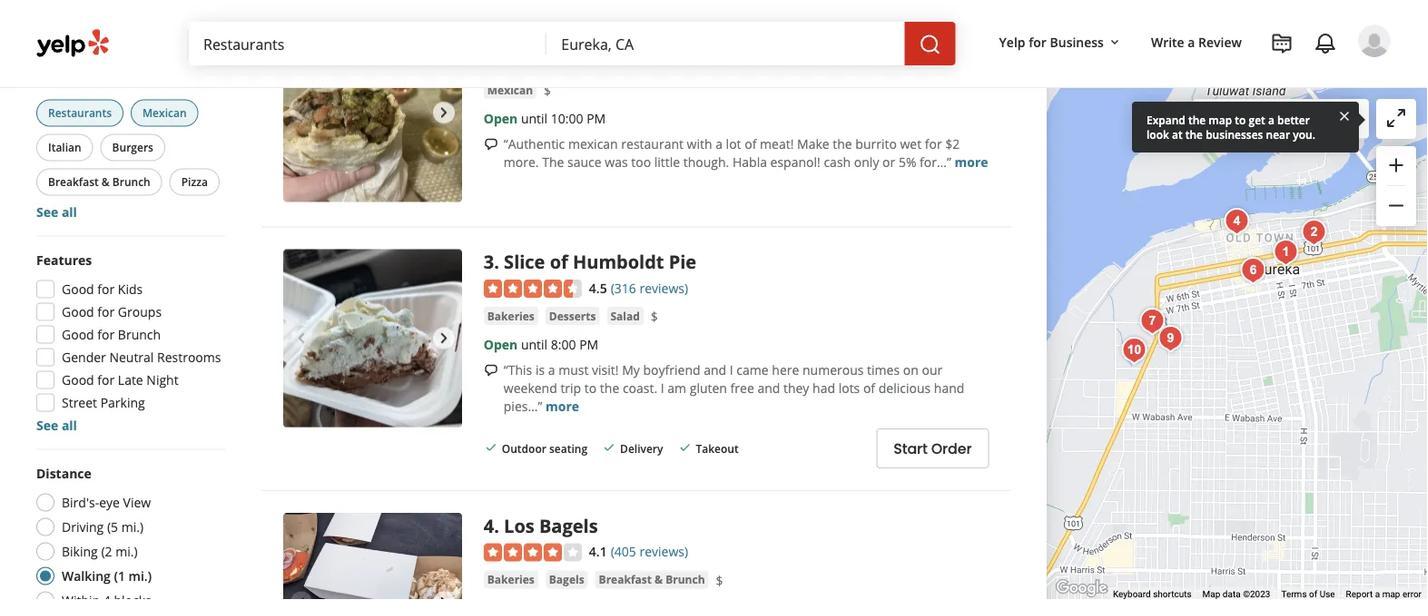 Task type: describe. For each thing, give the bounding box(es) containing it.
driving (5 mi.)
[[62, 519, 144, 536]]

for for kids
[[97, 281, 115, 298]]

on
[[903, 361, 919, 378]]

boyfriend
[[643, 361, 701, 378]]

report a map error
[[1346, 589, 1422, 600]]

moves
[[1319, 111, 1359, 128]]

at
[[1172, 127, 1183, 142]]

0 vertical spatial and
[[704, 361, 727, 378]]

bakeries for los bagels
[[487, 572, 535, 587]]

until for until 8:00 pm
[[521, 336, 548, 353]]

1 horizontal spatial breakfast
[[599, 572, 652, 587]]

desserts
[[549, 308, 596, 323]]

pm for open until 10:00 pm
[[587, 110, 606, 127]]

5%
[[899, 153, 917, 170]]

map for error
[[1383, 589, 1401, 600]]

raliberto's taco shop image
[[1296, 214, 1333, 251]]

street parking
[[62, 394, 145, 411]]

late
[[118, 371, 143, 389]]

bakeries for slice of humboldt pie
[[487, 308, 535, 323]]

4.1 link
[[589, 541, 607, 561]]

for…"
[[920, 153, 952, 170]]

open until 10:00 pm
[[484, 110, 606, 127]]

paul's live from new york pizza image
[[1236, 252, 1272, 289]]

all for features
[[62, 417, 77, 434]]

1 vertical spatial &
[[655, 572, 663, 587]]

biking
[[62, 543, 98, 560]]

a right report
[[1376, 589, 1380, 600]]

or
[[883, 153, 896, 170]]

the inside "this is a must visit!   my boyfriend and i came here numerous times on our weekend trip to the coast. i am gluten free and they had lots of delicious hand pies…"
[[600, 379, 620, 396]]

next image
[[433, 591, 455, 600]]

more link for "authentic mexican restaurant with a lot of meat!   make the burrito wet for $2 more.  the sauce was too little though.     habla espanol!   cash only or 5% for…"
[[955, 153, 989, 170]]

user actions element
[[985, 23, 1417, 134]]

free
[[731, 379, 754, 396]]

panda cafe image
[[1135, 303, 1171, 340]]

for for groups
[[97, 303, 115, 321]]

category
[[36, 71, 93, 88]]

search as map moves
[[1229, 111, 1359, 128]]

use
[[1320, 589, 1335, 600]]

italian
[[48, 140, 81, 155]]

google image
[[1052, 577, 1112, 600]]

search
[[1229, 111, 1270, 128]]

wet
[[900, 135, 922, 152]]

bakeries button for los bagels
[[484, 571, 538, 589]]

pm for open until 8:00 pm
[[579, 336, 599, 353]]

bulldoggies image
[[1153, 321, 1189, 357]]

search image
[[920, 34, 941, 55]]

pizza
[[181, 174, 208, 189]]

see all button for features
[[36, 417, 77, 434]]

groups
[[118, 303, 162, 321]]

sauce
[[568, 153, 602, 170]]

good for good for kids
[[62, 281, 94, 298]]

a inside expand the map to get a better look at the businesses near you.
[[1269, 112, 1275, 127]]

for for business
[[1029, 33, 1047, 50]]

4.5 star rating image
[[484, 280, 582, 298]]

is
[[536, 361, 545, 378]]

bagels link
[[546, 571, 588, 589]]

tacos el gallo image
[[1117, 332, 1153, 369]]

delicious
[[879, 379, 931, 396]]

lots
[[839, 379, 860, 396]]

los
[[504, 513, 535, 538]]

lunch
[[118, 22, 154, 39]]

espanol!
[[771, 153, 821, 170]]

lot
[[726, 135, 742, 152]]

yelp
[[999, 33, 1026, 50]]

too
[[631, 153, 651, 170]]

night
[[147, 371, 179, 389]]

©2023
[[1243, 589, 1271, 600]]

close image
[[1338, 108, 1352, 124]]

(405 reviews)
[[611, 543, 688, 560]]

review
[[1199, 33, 1242, 50]]

breakfast & brunch for topmost breakfast & brunch button
[[48, 174, 150, 189]]

0 vertical spatial i
[[730, 361, 733, 378]]

keyboard shortcuts
[[1113, 589, 1192, 600]]

previous image for the slideshow element for open until 10:00 pm
[[291, 102, 312, 123]]

(165 reviews) link
[[611, 51, 688, 71]]

write
[[1151, 33, 1185, 50]]

0 vertical spatial bagels
[[539, 513, 598, 538]]

(405 reviews) link
[[611, 541, 688, 561]]

ruby a. image
[[1359, 25, 1391, 57]]

reviews) for (316 reviews)
[[640, 279, 688, 296]]

see all for features
[[36, 417, 77, 434]]

keyboard
[[1113, 589, 1151, 600]]

get
[[1249, 112, 1266, 127]]

businesses
[[1206, 127, 1264, 142]]

meat!
[[760, 135, 794, 152]]

. for 3
[[494, 249, 499, 274]]

though.
[[684, 153, 729, 170]]

16 checkmark v2 image for outdoor seating
[[484, 440, 498, 455]]

came
[[737, 361, 769, 378]]

3.8 star rating image
[[484, 54, 582, 72]]

good for late night
[[62, 371, 179, 389]]

seating
[[549, 441, 588, 456]]

had
[[813, 379, 835, 396]]

little
[[654, 153, 680, 170]]

here
[[772, 361, 799, 378]]

slice of humboldt pie link
[[504, 249, 697, 274]]

previous image for third the slideshow element from the top of the page
[[291, 591, 312, 600]]

walking
[[62, 568, 111, 585]]

16 speech v2 image for "this is a must visit!   my boyfriend and i came here numerous times on our weekend trip to the coast. i am gluten free and they had lots of delicious hand pies…"
[[484, 363, 498, 378]]

0 vertical spatial breakfast & brunch button
[[36, 168, 162, 196]]

restaurants button
[[36, 99, 124, 127]]

zoom out image
[[1386, 195, 1408, 217]]

my
[[622, 361, 640, 378]]

4.1
[[589, 543, 607, 560]]

1 vertical spatial breakfast & brunch button
[[595, 571, 709, 589]]

3 reviews) from the top
[[640, 543, 688, 560]]

1 vertical spatial brunch
[[118, 326, 161, 343]]

1 vertical spatial i
[[661, 379, 664, 396]]

terms of use link
[[1282, 589, 1335, 600]]

mexican link
[[484, 81, 537, 99]]

visit!
[[592, 361, 619, 378]]

notifications image
[[1315, 33, 1337, 55]]

cash
[[824, 153, 851, 170]]

look
[[1147, 127, 1170, 142]]

weekend
[[504, 379, 557, 396]]

to inside "this is a must visit!   my boyfriend and i came here numerous times on our weekend trip to the coast. i am gluten free and they had lots of delicious hand pies…"
[[585, 379, 597, 396]]

16 checkmark v2 image
[[602, 440, 617, 455]]

street
[[62, 394, 97, 411]]

mi.) for biking (2 mi.)
[[115, 543, 138, 560]]

am
[[668, 379, 687, 396]]

neutral
[[109, 349, 154, 366]]

0 horizontal spatial &
[[102, 174, 110, 189]]

start
[[894, 439, 928, 459]]

gluten
[[690, 379, 727, 396]]

the inside "authentic mexican restaurant with a lot of meat!   make the burrito wet for $2 more.  the sauce was too little though.     habla espanol!   cash only or 5% for…" more
[[833, 135, 852, 152]]

gender neutral restrooms
[[62, 349, 221, 366]]

coast.
[[623, 379, 658, 396]]

hand
[[934, 379, 965, 396]]

mexican for the left mexican button
[[143, 105, 187, 120]]

until for until 10:00 pm
[[521, 110, 548, 127]]

good for good for lunch
[[62, 22, 94, 39]]

driving
[[62, 519, 104, 536]]

of right slice
[[550, 249, 568, 274]]

$ for until 10:00 pm
[[544, 82, 551, 99]]

yelp for business button
[[992, 25, 1130, 58]]

humboldt
[[573, 249, 664, 274]]

good for lunch
[[62, 22, 154, 39]]

16 checkmark v2 image for takeout
[[678, 440, 692, 455]]

terms
[[1282, 589, 1307, 600]]

of inside "authentic mexican restaurant with a lot of meat!   make the burrito wet for $2 more.  the sauce was too little though.     habla espanol!   cash only or 5% for…" more
[[745, 135, 757, 152]]

for for late
[[97, 371, 115, 389]]

error
[[1403, 589, 1422, 600]]

shop
[[652, 23, 697, 48]]



Task type: vqa. For each thing, say whether or not it's contained in the screenshot.
leftmost 'more'
yes



Task type: locate. For each thing, give the bounding box(es) containing it.
3.8 link
[[589, 51, 607, 71]]

None search field
[[189, 22, 959, 65]]

bakeries link for slice
[[484, 307, 538, 325]]

1 horizontal spatial 16 checkmark v2 image
[[678, 440, 692, 455]]

1 vertical spatial mexican
[[143, 105, 187, 120]]

2 bakeries button from the top
[[484, 571, 538, 589]]

to
[[1235, 112, 1246, 127], [585, 379, 597, 396]]

0 vertical spatial all
[[62, 203, 77, 221]]

1 vertical spatial more
[[546, 397, 579, 415]]

see for features
[[36, 417, 58, 434]]

bagels down 4.1 star rating image
[[549, 572, 584, 587]]

slice of humboldt pie image
[[283, 249, 462, 428]]

only
[[854, 153, 879, 170]]

2 good from the top
[[62, 281, 94, 298]]

$2
[[946, 135, 960, 152]]

good for good for late night
[[62, 371, 94, 389]]

takeout
[[696, 441, 739, 456]]

burgers button
[[100, 134, 165, 161]]

1 vertical spatial previous image
[[291, 591, 312, 600]]

open for "authentic mexican restaurant with a lot of meat!   make the burrito wet for $2 more.  the sauce was too little though.     habla espanol!   cash only or 5% for…"
[[484, 110, 518, 127]]

0 vertical spatial .
[[494, 249, 499, 274]]

see all button
[[36, 203, 77, 221], [36, 417, 77, 434]]

1 vertical spatial bakeries button
[[484, 571, 538, 589]]

1 16 checkmark v2 image from the left
[[484, 440, 498, 455]]

brunch down (405 reviews)
[[666, 572, 705, 587]]

i
[[730, 361, 733, 378], [661, 379, 664, 396]]

2 all from the top
[[62, 417, 77, 434]]

reviews) down pie
[[640, 279, 688, 296]]

1 vertical spatial more link
[[546, 397, 579, 415]]

view
[[123, 494, 151, 511]]

burrito
[[856, 135, 897, 152]]

0 horizontal spatial i
[[661, 379, 664, 396]]

mi.) for walking (1 mi.)
[[129, 568, 152, 585]]

slideshow element for open until 10:00 pm
[[283, 23, 462, 202]]

los bagels image
[[1219, 203, 1256, 240]]

0 vertical spatial more
[[955, 153, 989, 170]]

shortcuts
[[1153, 589, 1192, 600]]

better
[[1278, 112, 1310, 127]]

breakfast
[[48, 174, 99, 189], [599, 572, 652, 587]]

numerous
[[803, 361, 864, 378]]

1 bakeries link from the top
[[484, 307, 538, 325]]

a
[[1188, 33, 1195, 50], [1269, 112, 1275, 127], [716, 135, 723, 152], [548, 361, 555, 378], [1376, 589, 1380, 600]]

0 horizontal spatial map
[[1209, 112, 1233, 127]]

. left slice
[[494, 249, 499, 274]]

option group containing distance
[[31, 464, 225, 600]]

of right lot
[[745, 135, 757, 152]]

5 good from the top
[[62, 371, 94, 389]]

raliberto's
[[504, 23, 601, 48]]

$ for until 8:00 pm
[[651, 308, 658, 325]]

map left get
[[1209, 112, 1233, 127]]

16 speech v2 image
[[484, 137, 498, 152], [484, 363, 498, 378]]

until up 'is'
[[521, 336, 548, 353]]

i left "came"
[[730, 361, 733, 378]]

for up street parking
[[97, 371, 115, 389]]

1 reviews) from the top
[[640, 53, 688, 70]]

0 vertical spatial until
[[521, 110, 548, 127]]

0 horizontal spatial mexican
[[143, 105, 187, 120]]

1 vertical spatial breakfast & brunch
[[599, 572, 705, 587]]

0 vertical spatial more link
[[955, 153, 989, 170]]

0 vertical spatial mexican
[[487, 82, 533, 97]]

raliberto's taco shop link
[[504, 23, 697, 48]]

see up distance
[[36, 417, 58, 434]]

for for brunch
[[97, 326, 115, 343]]

mi.) for driving (5 mi.)
[[121, 519, 144, 536]]

breakfast & brunch down burgers button at the top of the page
[[48, 174, 150, 189]]

1 vertical spatial 16 speech v2 image
[[484, 363, 498, 378]]

for right yelp
[[1029, 33, 1047, 50]]

0 horizontal spatial to
[[585, 379, 597, 396]]

0 vertical spatial slideshow element
[[283, 23, 462, 202]]

for for lunch
[[97, 22, 115, 39]]

write a review
[[1151, 33, 1242, 50]]

0 vertical spatial next image
[[433, 102, 455, 123]]

1 horizontal spatial more
[[955, 153, 989, 170]]

0 vertical spatial to
[[1235, 112, 1246, 127]]

they
[[784, 379, 810, 396]]

1 horizontal spatial and
[[758, 379, 780, 396]]

delivery
[[620, 441, 663, 456]]

bakeries link
[[484, 307, 538, 325], [484, 571, 538, 589]]

mexican
[[568, 135, 618, 152]]

until up "authentic at the left of page
[[521, 110, 548, 127]]

bird's-
[[62, 494, 99, 511]]

2 horizontal spatial map
[[1383, 589, 1401, 600]]

more link for "this is a must visit!   my boyfriend and i came here numerous times on our weekend trip to the coast. i am gluten free and they had lots of delicious hand pies…"
[[546, 397, 579, 415]]

more link down $2
[[955, 153, 989, 170]]

map for to
[[1209, 112, 1233, 127]]

reviews) for (165 reviews)
[[640, 53, 688, 70]]

to inside expand the map to get a better look at the businesses near you.
[[1235, 112, 1246, 127]]

more inside "authentic mexican restaurant with a lot of meat!   make the burrito wet for $2 more.  the sauce was too little though.     habla espanol!   cash only or 5% for…" more
[[955, 153, 989, 170]]

breakfast & brunch
[[48, 174, 150, 189], [599, 572, 705, 587]]

$ right breakfast & brunch link
[[716, 572, 723, 589]]

.
[[494, 249, 499, 274], [494, 513, 499, 538]]

1 next image from the top
[[433, 102, 455, 123]]

good up category
[[62, 22, 94, 39]]

bakeries down "4.5 star rating" image at the top left
[[487, 308, 535, 323]]

a right write
[[1188, 33, 1195, 50]]

previous image
[[291, 102, 312, 123], [291, 591, 312, 600]]

16 checkmark v2 image left "outdoor"
[[484, 440, 498, 455]]

4 good from the top
[[62, 326, 94, 343]]

& down burgers button at the top of the page
[[102, 174, 110, 189]]

1 horizontal spatial $
[[651, 308, 658, 325]]

"this is a must visit!   my boyfriend and i came here numerous times on our weekend trip to the coast. i am gluten free and they had lots of delicious hand pies…"
[[504, 361, 965, 415]]

group containing category
[[33, 70, 225, 221]]

3 slideshow element from the top
[[283, 513, 462, 600]]

1 slideshow element from the top
[[283, 23, 462, 202]]

and up gluten
[[704, 361, 727, 378]]

0 vertical spatial see all button
[[36, 203, 77, 221]]

bakeries link down 4.1 star rating image
[[484, 571, 538, 589]]

map region
[[1006, 0, 1428, 600]]

2 bakeries from the top
[[487, 572, 535, 587]]

0 vertical spatial breakfast
[[48, 174, 99, 189]]

next image
[[433, 102, 455, 123], [433, 328, 455, 349]]

1 vertical spatial see all
[[36, 417, 77, 434]]

for inside 'button'
[[1029, 33, 1047, 50]]

breakfast & brunch button down burgers button at the top of the page
[[36, 168, 162, 196]]

1 open from the top
[[484, 110, 518, 127]]

restaurants
[[48, 105, 112, 120]]

mexican button up burgers
[[131, 99, 198, 127]]

1 vertical spatial bagels
[[549, 572, 584, 587]]

1 bakeries from the top
[[487, 308, 535, 323]]

1 horizontal spatial to
[[1235, 112, 1246, 127]]

1 vertical spatial reviews)
[[640, 279, 688, 296]]

3.8
[[589, 53, 607, 70]]

see all up features
[[36, 203, 77, 221]]

0 vertical spatial see
[[36, 203, 58, 221]]

group
[[33, 70, 225, 221], [1377, 146, 1417, 226], [31, 251, 225, 435]]

bakeries link down "4.5 star rating" image at the top left
[[484, 307, 538, 325]]

a right get
[[1269, 112, 1275, 127]]

good up street
[[62, 371, 94, 389]]

see for category
[[36, 203, 58, 221]]

restrooms
[[157, 349, 221, 366]]

see up features
[[36, 203, 58, 221]]

bagels up 4.1 link
[[539, 513, 598, 538]]

0 vertical spatial reviews)
[[640, 53, 688, 70]]

bakeries link for los
[[484, 571, 538, 589]]

1 horizontal spatial mexican button
[[484, 81, 537, 99]]

group containing features
[[31, 251, 225, 435]]

mi.) right the (2
[[115, 543, 138, 560]]

2 . from the top
[[494, 513, 499, 538]]

pm up mexican
[[587, 110, 606, 127]]

of left use
[[1309, 589, 1318, 600]]

mexican for right mexican button
[[487, 82, 533, 97]]

all up features
[[62, 203, 77, 221]]

projects image
[[1271, 33, 1293, 55]]

bakeries button for slice of humboldt pie
[[484, 307, 538, 325]]

breakfast down (405
[[599, 572, 652, 587]]

0 horizontal spatial breakfast
[[48, 174, 99, 189]]

breakfast & brunch for breakfast & brunch button to the bottom
[[599, 572, 705, 587]]

2 vertical spatial reviews)
[[640, 543, 688, 560]]

good down good for kids
[[62, 303, 94, 321]]

a inside "this is a must visit!   my boyfriend and i came here numerous times on our weekend trip to the coast. i am gluten free and they had lots of delicious hand pies…"
[[548, 361, 555, 378]]

1 vertical spatial to
[[585, 379, 597, 396]]

(1
[[114, 568, 125, 585]]

start order
[[894, 439, 972, 459]]

outdoor seating
[[502, 441, 588, 456]]

breakfast down italian button
[[48, 174, 99, 189]]

all for category
[[62, 203, 77, 221]]

1 vertical spatial all
[[62, 417, 77, 434]]

2 vertical spatial brunch
[[666, 572, 705, 587]]

2 horizontal spatial $
[[716, 572, 723, 589]]

3 . slice of humboldt pie
[[484, 249, 697, 274]]

open until 8:00 pm
[[484, 336, 599, 353]]

1 horizontal spatial &
[[655, 572, 663, 587]]

16 speech v2 image left "this
[[484, 363, 498, 378]]

salad
[[611, 308, 640, 323]]

restaurant
[[621, 135, 684, 152]]

i left am at the left bottom
[[661, 379, 664, 396]]

map for moves
[[1289, 111, 1316, 128]]

1 vertical spatial and
[[758, 379, 780, 396]]

of
[[745, 135, 757, 152], [550, 249, 568, 274], [864, 379, 876, 396], [1309, 589, 1318, 600]]

reviews) inside "link"
[[640, 279, 688, 296]]

of inside "this is a must visit!   my boyfriend and i came here numerous times on our weekend trip to the coast. i am gluten free and they had lots of delicious hand pies…"
[[864, 379, 876, 396]]

1 vertical spatial bakeries link
[[484, 571, 538, 589]]

1 until from the top
[[521, 110, 548, 127]]

keyboard shortcuts button
[[1113, 588, 1192, 600]]

2 slideshow element from the top
[[283, 249, 462, 428]]

& down (405 reviews)
[[655, 572, 663, 587]]

next image for open until 8:00 pm
[[433, 328, 455, 349]]

must
[[559, 361, 589, 378]]

1 vertical spatial next image
[[433, 328, 455, 349]]

desserts link
[[546, 307, 600, 325]]

slideshow element
[[283, 23, 462, 202], [283, 249, 462, 428], [283, 513, 462, 600]]

(316 reviews) link
[[611, 277, 688, 297]]

make
[[797, 135, 830, 152]]

0 horizontal spatial more
[[546, 397, 579, 415]]

breakfast & brunch down (405 reviews)
[[599, 572, 705, 587]]

1 see from the top
[[36, 203, 58, 221]]

0 horizontal spatial breakfast & brunch
[[48, 174, 150, 189]]

business
[[1050, 33, 1104, 50]]

1 horizontal spatial more link
[[955, 153, 989, 170]]

0 vertical spatial &
[[102, 174, 110, 189]]

2 vertical spatial mi.)
[[129, 568, 152, 585]]

2 bakeries link from the top
[[484, 571, 538, 589]]

4.1 star rating image
[[484, 544, 582, 562]]

open for "this is a must visit!   my boyfriend and i came here numerous times on our weekend trip to the coast. i am gluten free and they had lots of delicious hand pies…"
[[484, 336, 518, 353]]

16 speech v2 image left "authentic at the left of page
[[484, 137, 498, 152]]

bakeries down 4.1 star rating image
[[487, 572, 535, 587]]

1 good from the top
[[62, 22, 94, 39]]

see all button down street
[[36, 417, 77, 434]]

los bagels link
[[504, 513, 598, 538]]

more down $2
[[955, 153, 989, 170]]

see all down street
[[36, 417, 77, 434]]

mi.) right (5
[[121, 519, 144, 536]]

pies…"
[[504, 397, 542, 415]]

of right lots
[[864, 379, 876, 396]]

brunch
[[112, 174, 150, 189], [118, 326, 161, 343], [666, 572, 705, 587]]

biking (2 mi.)
[[62, 543, 138, 560]]

slideshow element for open until 8:00 pm
[[283, 249, 462, 428]]

bagels button
[[546, 571, 588, 589]]

1 previous image from the top
[[291, 102, 312, 123]]

2 until from the top
[[521, 336, 548, 353]]

0 horizontal spatial breakfast & brunch button
[[36, 168, 162, 196]]

2 previous image from the top
[[291, 591, 312, 600]]

terms of use
[[1282, 589, 1335, 600]]

order
[[932, 439, 972, 459]]

as
[[1273, 111, 1286, 128]]

see all button up features
[[36, 203, 77, 221]]

. for 4
[[494, 513, 499, 538]]

0 horizontal spatial mexican button
[[131, 99, 198, 127]]

1 horizontal spatial map
[[1289, 111, 1316, 128]]

1 vertical spatial see all button
[[36, 417, 77, 434]]

map inside expand the map to get a better look at the businesses near you.
[[1209, 112, 1233, 127]]

the grind cafe image
[[1268, 234, 1305, 271]]

1 horizontal spatial breakfast & brunch button
[[595, 571, 709, 589]]

the
[[542, 153, 564, 170]]

0 horizontal spatial 16 checkmark v2 image
[[484, 440, 498, 455]]

bakeries button down 4.1 star rating image
[[484, 571, 538, 589]]

2 reviews) from the top
[[640, 279, 688, 296]]

&
[[102, 174, 110, 189], [655, 572, 663, 587]]

(2
[[101, 543, 112, 560]]

eye
[[99, 494, 120, 511]]

good down features
[[62, 281, 94, 298]]

bagels inside button
[[549, 572, 584, 587]]

0 vertical spatial see all
[[36, 203, 77, 221]]

for down good for kids
[[97, 303, 115, 321]]

1 vertical spatial .
[[494, 513, 499, 538]]

0 horizontal spatial more link
[[546, 397, 579, 415]]

2 see all button from the top
[[36, 417, 77, 434]]

. left los
[[494, 513, 499, 538]]

1 horizontal spatial i
[[730, 361, 733, 378]]

raliberto's taco shop image
[[283, 23, 462, 202]]

bakeries button down "4.5 star rating" image at the top left
[[484, 307, 538, 325]]

2 vertical spatial $
[[716, 572, 723, 589]]

0 vertical spatial mi.)
[[121, 519, 144, 536]]

zoom in image
[[1386, 154, 1408, 176]]

slice
[[504, 249, 545, 274]]

2 16 checkmark v2 image from the left
[[678, 440, 692, 455]]

1 all from the top
[[62, 203, 77, 221]]

open up "this
[[484, 336, 518, 353]]

for left lunch
[[97, 22, 115, 39]]

1 16 speech v2 image from the top
[[484, 137, 498, 152]]

habla
[[733, 153, 767, 170]]

expand the map to get a better look at the businesses near you. tooltip
[[1132, 102, 1359, 153]]

1 horizontal spatial mexican
[[487, 82, 533, 97]]

walking (1 mi.)
[[62, 568, 152, 585]]

1 see all from the top
[[36, 203, 77, 221]]

all down street
[[62, 417, 77, 434]]

1 vertical spatial until
[[521, 336, 548, 353]]

0 horizontal spatial $
[[544, 82, 551, 99]]

pm right 8:00
[[579, 336, 599, 353]]

you.
[[1293, 127, 1316, 142]]

0 vertical spatial open
[[484, 110, 518, 127]]

and down "came"
[[758, 379, 780, 396]]

0 horizontal spatial and
[[704, 361, 727, 378]]

0 vertical spatial 16 speech v2 image
[[484, 137, 498, 152]]

map left error
[[1383, 589, 1401, 600]]

0 vertical spatial bakeries button
[[484, 307, 538, 325]]

for inside "authentic mexican restaurant with a lot of meat!   make the burrito wet for $2 more.  the sauce was too little though.     habla espanol!   cash only or 5% for…" more
[[925, 135, 942, 152]]

mexican button down 3.8 star rating image
[[484, 81, 537, 99]]

map
[[1289, 111, 1316, 128], [1209, 112, 1233, 127], [1383, 589, 1401, 600]]

1 bakeries button from the top
[[484, 307, 538, 325]]

1 vertical spatial slideshow element
[[283, 249, 462, 428]]

for up for…"
[[925, 135, 942, 152]]

see all for category
[[36, 203, 77, 221]]

expand map image
[[1386, 107, 1408, 129]]

1 vertical spatial see
[[36, 417, 58, 434]]

0 vertical spatial bakeries
[[487, 308, 535, 323]]

brunch down groups
[[118, 326, 161, 343]]

a inside "authentic mexican restaurant with a lot of meat!   make the burrito wet for $2 more.  the sauce was too little though.     habla espanol!   cash only or 5% for…" more
[[716, 135, 723, 152]]

next image for open until 10:00 pm
[[433, 102, 455, 123]]

0 vertical spatial breakfast & brunch
[[48, 174, 150, 189]]

a left lot
[[716, 135, 723, 152]]

(316
[[611, 279, 636, 296]]

0 vertical spatial bakeries link
[[484, 307, 538, 325]]

None field
[[203, 34, 532, 54], [561, 34, 890, 54], [203, 34, 532, 54], [561, 34, 890, 54]]

1 . from the top
[[494, 249, 499, 274]]

good up 'gender'
[[62, 326, 94, 343]]

1 vertical spatial open
[[484, 336, 518, 353]]

2 see from the top
[[36, 417, 58, 434]]

for down good for groups
[[97, 326, 115, 343]]

outdoor
[[502, 441, 547, 456]]

2 open from the top
[[484, 336, 518, 353]]

good for good for groups
[[62, 303, 94, 321]]

$ up open until 10:00 pm
[[544, 82, 551, 99]]

data
[[1223, 589, 1241, 600]]

taco
[[605, 23, 647, 48]]

0 vertical spatial $
[[544, 82, 551, 99]]

more link down trip
[[546, 397, 579, 415]]

see all button for category
[[36, 203, 77, 221]]

3
[[484, 249, 494, 274]]

more down trip
[[546, 397, 579, 415]]

for up good for groups
[[97, 281, 115, 298]]

reviews) down shop
[[640, 53, 688, 70]]

map right as
[[1289, 111, 1316, 128]]

reviews) up breakfast & brunch link
[[640, 543, 688, 560]]

mexican up burgers
[[143, 105, 187, 120]]

open down mexican link on the left of the page
[[484, 110, 518, 127]]

(165 reviews)
[[611, 53, 688, 70]]

1 vertical spatial mi.)
[[115, 543, 138, 560]]

desserts button
[[546, 307, 600, 325]]

report a map error link
[[1346, 589, 1422, 600]]

2 see all from the top
[[36, 417, 77, 434]]

1 see all button from the top
[[36, 203, 77, 221]]

0 vertical spatial brunch
[[112, 174, 150, 189]]

1 horizontal spatial breakfast & brunch
[[599, 572, 705, 587]]

expand the map to get a better look at the businesses near you.
[[1147, 112, 1316, 142]]

1 vertical spatial $
[[651, 308, 658, 325]]

1 vertical spatial breakfast
[[599, 572, 652, 587]]

good for groups
[[62, 303, 162, 321]]

with
[[687, 135, 712, 152]]

1 vertical spatial pm
[[579, 336, 599, 353]]

breakfast & brunch button down (405 reviews)
[[595, 571, 709, 589]]

2 16 speech v2 image from the top
[[484, 363, 498, 378]]

16 checkmark v2 image left takeout
[[678, 440, 692, 455]]

mexican down 3.8 star rating image
[[487, 82, 533, 97]]

(405
[[611, 543, 636, 560]]

4.5 link
[[589, 277, 607, 297]]

2 vertical spatial slideshow element
[[283, 513, 462, 600]]

breakfast & brunch button
[[36, 168, 162, 196], [595, 571, 709, 589]]

good for good for brunch
[[62, 326, 94, 343]]

previous image
[[291, 328, 312, 349]]

gender
[[62, 349, 106, 366]]

$ down (316 reviews)
[[651, 308, 658, 325]]

16 speech v2 image for "authentic mexican restaurant with a lot of meat!   make the burrito wet for $2 more.  the sauce was too little though.     habla espanol!   cash only or 5% for…"
[[484, 137, 498, 152]]

1 vertical spatial bakeries
[[487, 572, 535, 587]]

to right trip
[[585, 379, 597, 396]]

16 chevron down v2 image
[[1108, 35, 1122, 50]]

to left get
[[1235, 112, 1246, 127]]

features
[[36, 252, 92, 269]]

a right 'is'
[[548, 361, 555, 378]]

option group
[[31, 464, 225, 600]]

16 checkmark v2 image
[[484, 440, 498, 455], [678, 440, 692, 455]]

2 next image from the top
[[433, 328, 455, 349]]

0 vertical spatial previous image
[[291, 102, 312, 123]]

brunch down burgers button at the top of the page
[[112, 174, 150, 189]]

mi.) right "(1"
[[129, 568, 152, 585]]

(165
[[611, 53, 636, 70]]

0 vertical spatial pm
[[587, 110, 606, 127]]

3 good from the top
[[62, 303, 94, 321]]



